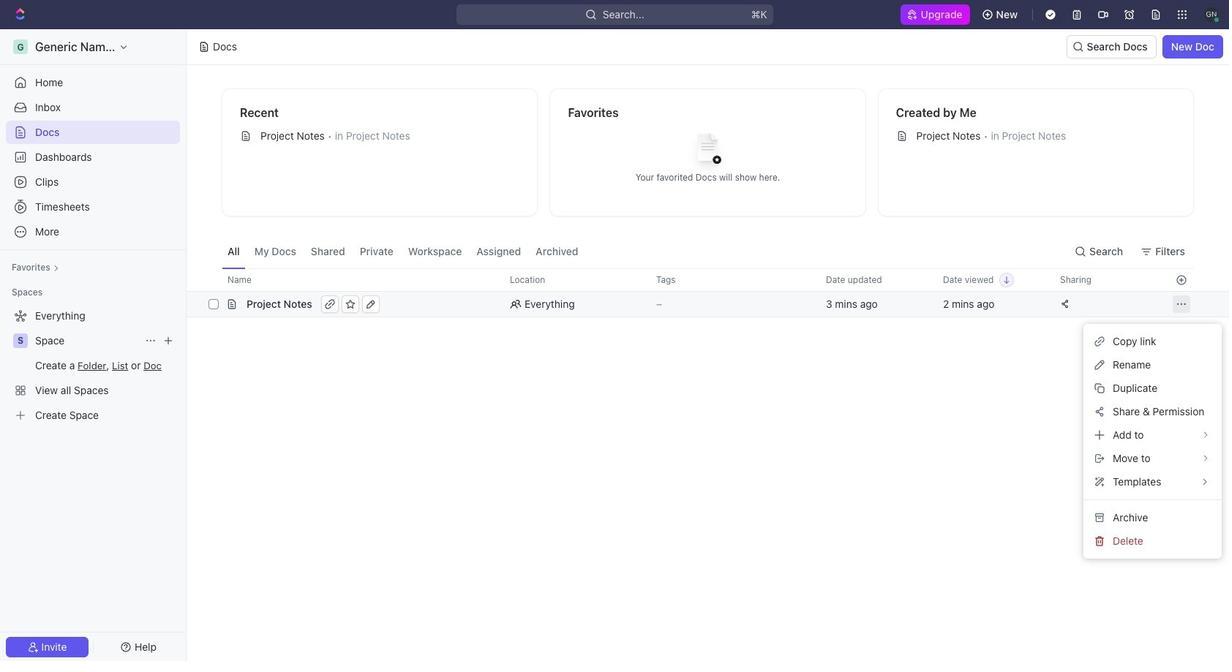 Task type: vqa. For each thing, say whether or not it's contained in the screenshot.
the Import/Export
no



Task type: locate. For each thing, give the bounding box(es) containing it.
row
[[206, 269, 1194, 292], [187, 291, 1229, 318]]

tab list
[[222, 234, 584, 269]]

table
[[187, 269, 1229, 318]]

column header
[[206, 269, 222, 292]]

space, , element
[[13, 334, 28, 348]]



Task type: describe. For each thing, give the bounding box(es) containing it.
no favorited docs image
[[679, 122, 737, 180]]

sidebar navigation
[[0, 29, 187, 662]]



